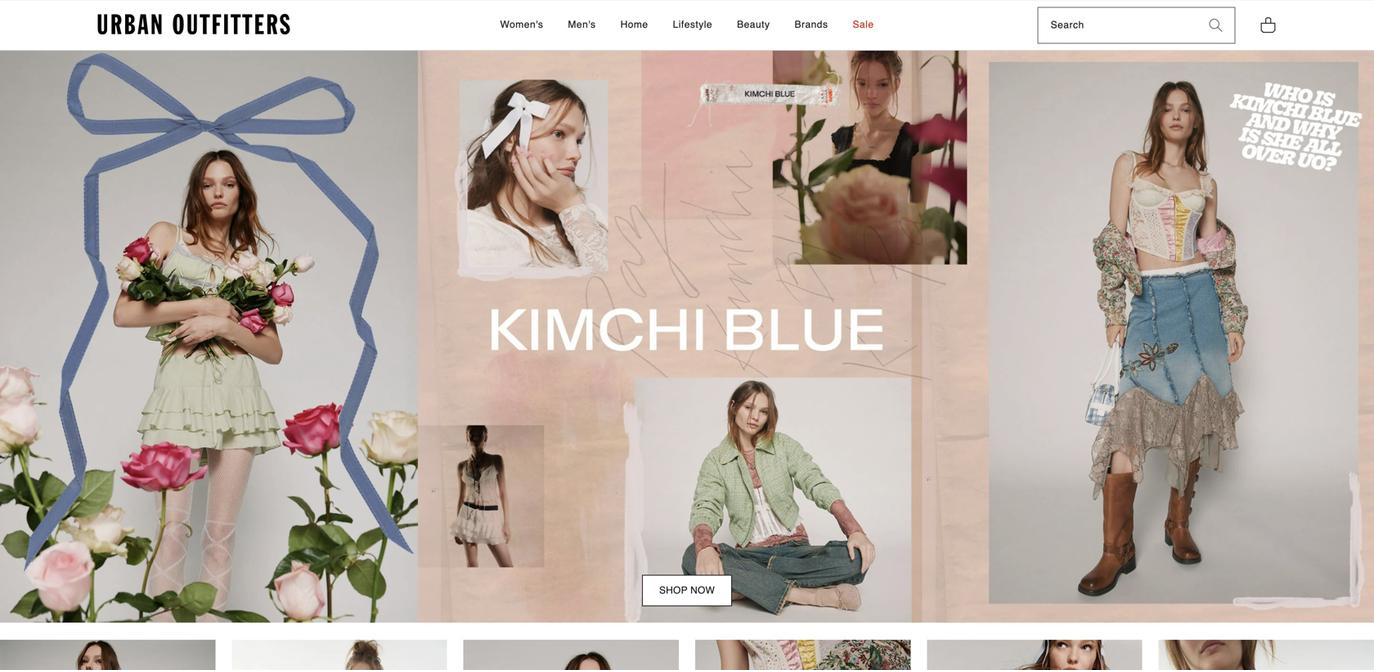 Task type: describe. For each thing, give the bounding box(es) containing it.
shop now
[[659, 585, 715, 597]]

my shopping bag image
[[1260, 16, 1277, 34]]

sale link
[[845, 1, 882, 50]]

search image
[[1210, 19, 1223, 32]]

women's
[[500, 19, 544, 30]]

beauty link
[[729, 1, 778, 50]]

Search text field
[[1039, 8, 1197, 43]]

shop
[[659, 585, 688, 597]]

urban outfitters image
[[98, 14, 290, 35]]

sale
[[853, 19, 874, 30]]

lifestyle link
[[665, 1, 721, 50]]

now
[[691, 585, 715, 597]]

men's
[[568, 19, 596, 30]]



Task type: vqa. For each thing, say whether or not it's contained in the screenshot.
the leftmost A
no



Task type: locate. For each thing, give the bounding box(es) containing it.
men's link
[[560, 1, 604, 50]]

 image
[[0, 43, 1374, 624], [0, 641, 215, 671], [232, 641, 447, 671], [464, 641, 679, 671], [695, 641, 911, 671], [927, 641, 1143, 671], [1159, 641, 1374, 671]]

brands link
[[787, 1, 836, 50]]

brands
[[795, 19, 828, 30]]

home link
[[612, 1, 657, 50]]

shop now link
[[642, 575, 732, 607]]

lifestyle
[[673, 19, 713, 30]]

main navigation element
[[353, 1, 1021, 50]]

women's link
[[492, 1, 552, 50]]

home
[[621, 19, 648, 30]]

beauty
[[737, 19, 770, 30]]

None search field
[[1039, 8, 1197, 43]]



